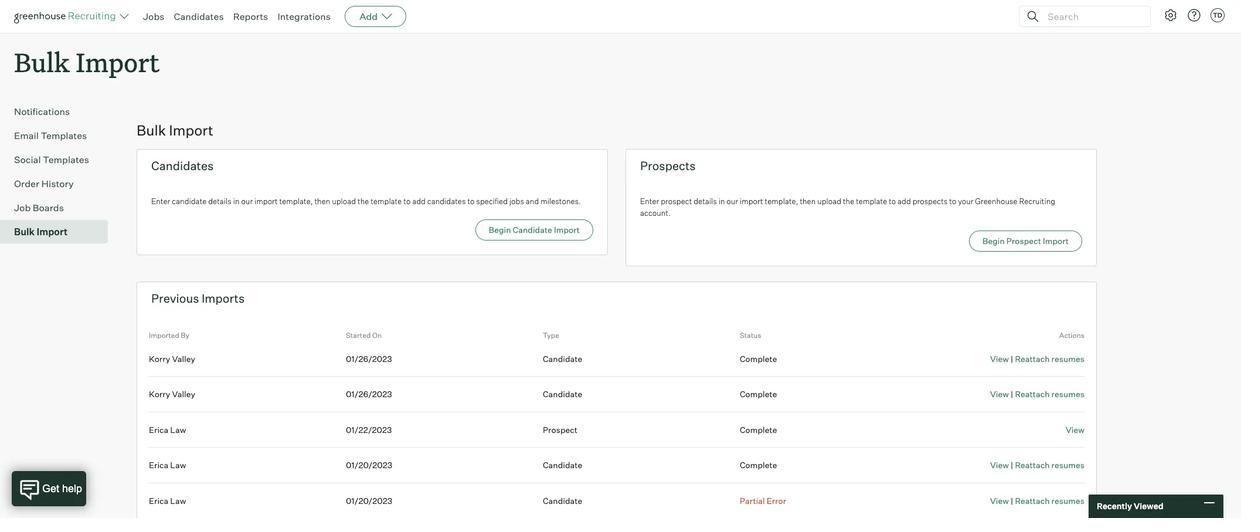 Task type: locate. For each thing, give the bounding box(es) containing it.
3 law from the top
[[170, 496, 186, 506]]

2 the from the left
[[844, 197, 855, 206]]

jobs link
[[143, 11, 165, 22]]

social
[[14, 154, 41, 166]]

the
[[358, 197, 369, 206], [844, 197, 855, 206]]

1 korry valley from the top
[[149, 354, 195, 364]]

1 horizontal spatial our
[[727, 197, 739, 206]]

reattach
[[1016, 354, 1050, 364], [1016, 389, 1050, 399], [1016, 460, 1050, 470], [1016, 496, 1050, 506]]

law for fourth reattach resumes link from the top
[[170, 496, 186, 506]]

then
[[315, 197, 331, 206], [800, 197, 816, 206]]

1 complete from the top
[[740, 354, 778, 364]]

then inside enter prospect details in our import template, then upload the template to add prospects to your greenhouse recruiting account.
[[800, 197, 816, 206]]

to left the specified on the top left of page
[[468, 197, 475, 206]]

view for 4th reattach resumes link from the bottom of the page
[[991, 354, 1010, 364]]

begin
[[489, 225, 511, 234], [983, 236, 1005, 246]]

upload inside enter prospect details in our import template, then upload the template to add prospects to your greenhouse recruiting account.
[[818, 197, 842, 206]]

1 vertical spatial law
[[170, 460, 186, 470]]

upload for candidates
[[332, 197, 356, 206]]

enter for prospects
[[641, 197, 660, 206]]

upload
[[332, 197, 356, 206], [818, 197, 842, 206]]

enter left the candidate
[[151, 197, 170, 206]]

2 enter from the left
[[641, 197, 660, 206]]

2 valley from the top
[[172, 389, 195, 399]]

3 to from the left
[[889, 197, 897, 206]]

enter for candidates
[[151, 197, 170, 206]]

erica
[[149, 425, 169, 435], [149, 460, 169, 470], [149, 496, 169, 506]]

1 | from the top
[[1011, 354, 1014, 364]]

configure image
[[1164, 8, 1179, 22]]

0 vertical spatial 01/20/2023
[[346, 460, 393, 470]]

begin prospect import button
[[970, 231, 1083, 252]]

0 horizontal spatial template,
[[280, 197, 313, 206]]

0 horizontal spatial template
[[371, 197, 402, 206]]

2 01/20/2023 from the top
[[346, 496, 393, 506]]

1 our from the left
[[241, 197, 253, 206]]

law
[[170, 425, 186, 435], [170, 460, 186, 470], [170, 496, 186, 506]]

greenhouse
[[976, 197, 1018, 206]]

2 import from the left
[[740, 197, 764, 206]]

0 horizontal spatial details
[[208, 197, 232, 206]]

reattach resumes link
[[1016, 354, 1085, 364], [1016, 389, 1085, 399], [1016, 460, 1085, 470], [1016, 496, 1085, 506]]

enter inside enter prospect details in our import template, then upload the template to add prospects to your greenhouse recruiting account.
[[641, 197, 660, 206]]

2 upload from the left
[[818, 197, 842, 206]]

4 resumes from the top
[[1052, 496, 1085, 506]]

to left your
[[950, 197, 957, 206]]

4 reattach from the top
[[1016, 496, 1050, 506]]

enter up account.
[[641, 197, 660, 206]]

3 resumes from the top
[[1052, 460, 1085, 470]]

resumes
[[1052, 354, 1085, 364], [1052, 389, 1085, 399], [1052, 460, 1085, 470], [1052, 496, 1085, 506]]

templates
[[41, 130, 87, 141], [43, 154, 89, 166]]

3 reattach resumes link from the top
[[1016, 460, 1085, 470]]

to left prospects
[[889, 197, 897, 206]]

1 add from the left
[[413, 197, 426, 206]]

1 horizontal spatial details
[[694, 197, 717, 206]]

details right the prospect
[[694, 197, 717, 206]]

0 vertical spatial korry
[[149, 354, 170, 364]]

4 to from the left
[[950, 197, 957, 206]]

1 01/26/2023 from the top
[[346, 354, 392, 364]]

template, for prospects
[[765, 197, 799, 206]]

templates up social templates link
[[41, 130, 87, 141]]

2 vertical spatial erica law
[[149, 496, 186, 506]]

import for prospects
[[740, 197, 764, 206]]

candidate
[[172, 197, 207, 206]]

candidate inside 'button'
[[513, 225, 553, 234]]

1 then from the left
[[315, 197, 331, 206]]

2 01/26/2023 from the top
[[346, 389, 392, 399]]

3 | from the top
[[1011, 460, 1014, 470]]

2 | from the top
[[1011, 389, 1014, 399]]

1 vertical spatial 01/26/2023
[[346, 389, 392, 399]]

1 vertical spatial begin
[[983, 236, 1005, 246]]

2 resumes from the top
[[1052, 389, 1085, 399]]

1 template, from the left
[[280, 197, 313, 206]]

email
[[14, 130, 39, 141]]

4 complete from the top
[[740, 460, 778, 470]]

0 horizontal spatial prospect
[[543, 425, 578, 435]]

template inside enter prospect details in our import template, then upload the template to add prospects to your greenhouse recruiting account.
[[857, 197, 888, 206]]

2 erica law from the top
[[149, 460, 186, 470]]

1 vertical spatial korry valley
[[149, 389, 195, 399]]

view | reattach resumes
[[991, 354, 1085, 364], [991, 389, 1085, 399], [991, 460, 1085, 470], [991, 496, 1085, 506]]

2 vertical spatial erica
[[149, 496, 169, 506]]

0 vertical spatial law
[[170, 425, 186, 435]]

begin down greenhouse
[[983, 236, 1005, 246]]

add
[[413, 197, 426, 206], [898, 197, 912, 206]]

0 horizontal spatial the
[[358, 197, 369, 206]]

1 horizontal spatial template,
[[765, 197, 799, 206]]

1 horizontal spatial enter
[[641, 197, 660, 206]]

job
[[14, 202, 31, 214]]

the inside enter prospect details in our import template, then upload the template to add prospects to your greenhouse recruiting account.
[[844, 197, 855, 206]]

previous
[[151, 291, 199, 306]]

2 to from the left
[[468, 197, 475, 206]]

0 horizontal spatial add
[[413, 197, 426, 206]]

prospect
[[1007, 236, 1042, 246], [543, 425, 578, 435]]

0 vertical spatial begin
[[489, 225, 511, 234]]

complete for 2nd reattach resumes link
[[740, 389, 778, 399]]

1 horizontal spatial the
[[844, 197, 855, 206]]

view
[[991, 354, 1010, 364], [991, 389, 1010, 399], [1066, 425, 1085, 435], [991, 460, 1010, 470], [991, 496, 1010, 506]]

the for candidates
[[358, 197, 369, 206]]

email templates
[[14, 130, 87, 141]]

2 template, from the left
[[765, 197, 799, 206]]

templates for email templates
[[41, 130, 87, 141]]

import inside enter prospect details in our import template, then upload the template to add prospects to your greenhouse recruiting account.
[[740, 197, 764, 206]]

bulk
[[14, 45, 70, 79], [137, 122, 166, 139], [14, 226, 35, 238]]

started on
[[346, 331, 382, 340]]

and
[[526, 197, 539, 206]]

add left prospects
[[898, 197, 912, 206]]

viewed
[[1135, 501, 1164, 511]]

our
[[241, 197, 253, 206], [727, 197, 739, 206]]

01/26/2023
[[346, 354, 392, 364], [346, 389, 392, 399]]

begin candidate import
[[489, 225, 580, 234]]

4 reattach resumes link from the top
[[1016, 496, 1085, 506]]

1 enter from the left
[[151, 197, 170, 206]]

1 korry from the top
[[149, 354, 170, 364]]

to
[[404, 197, 411, 206], [468, 197, 475, 206], [889, 197, 897, 206], [950, 197, 957, 206]]

bulk import link
[[14, 225, 103, 239]]

complete
[[740, 354, 778, 364], [740, 389, 778, 399], [740, 425, 778, 435], [740, 460, 778, 470]]

previous imports
[[151, 291, 245, 306]]

2 template from the left
[[857, 197, 888, 206]]

candidates
[[174, 11, 224, 22], [151, 159, 214, 173]]

1 vertical spatial 01/20/2023
[[346, 496, 393, 506]]

2 in from the left
[[719, 197, 725, 206]]

2 complete from the top
[[740, 389, 778, 399]]

law for second reattach resumes link from the bottom
[[170, 460, 186, 470]]

candidates up the candidate
[[151, 159, 214, 173]]

1 erica from the top
[[149, 425, 169, 435]]

korry valley
[[149, 354, 195, 364], [149, 389, 195, 399]]

in
[[233, 197, 240, 206], [719, 197, 725, 206]]

in right the prospect
[[719, 197, 725, 206]]

add inside enter prospect details in our import template, then upload the template to add prospects to your greenhouse recruiting account.
[[898, 197, 912, 206]]

integrations
[[278, 11, 331, 22]]

| for 2nd reattach resumes link
[[1011, 389, 1014, 399]]

0 horizontal spatial enter
[[151, 197, 170, 206]]

0 vertical spatial erica
[[149, 425, 169, 435]]

1 vertical spatial erica
[[149, 460, 169, 470]]

0 horizontal spatial upload
[[332, 197, 356, 206]]

then for candidates
[[315, 197, 331, 206]]

add for candidates
[[413, 197, 426, 206]]

1 vertical spatial templates
[[43, 154, 89, 166]]

begin candidate import button
[[476, 219, 594, 240]]

1 horizontal spatial upload
[[818, 197, 842, 206]]

template,
[[280, 197, 313, 206], [765, 197, 799, 206]]

1 vertical spatial valley
[[172, 389, 195, 399]]

our right the prospect
[[727, 197, 739, 206]]

templates for social templates
[[43, 154, 89, 166]]

0 horizontal spatial our
[[241, 197, 253, 206]]

2 korry valley from the top
[[149, 389, 195, 399]]

in inside enter prospect details in our import template, then upload the template to add prospects to your greenhouse recruiting account.
[[719, 197, 725, 206]]

|
[[1011, 354, 1014, 364], [1011, 389, 1014, 399], [1011, 460, 1014, 470], [1011, 496, 1014, 506]]

0 vertical spatial erica law
[[149, 425, 186, 435]]

1 law from the top
[[170, 425, 186, 435]]

erica law
[[149, 425, 186, 435], [149, 460, 186, 470], [149, 496, 186, 506]]

details right the candidate
[[208, 197, 232, 206]]

prospect inside button
[[1007, 236, 1042, 246]]

korry
[[149, 354, 170, 364], [149, 389, 170, 399]]

1 resumes from the top
[[1052, 354, 1085, 364]]

view link
[[991, 354, 1010, 364], [991, 389, 1010, 399], [1066, 425, 1085, 435], [991, 460, 1010, 470], [991, 496, 1010, 506]]

import inside bulk import link
[[37, 226, 68, 238]]

3 erica law from the top
[[149, 496, 186, 506]]

import
[[255, 197, 278, 206], [740, 197, 764, 206]]

candidate
[[513, 225, 553, 234], [543, 354, 583, 364], [543, 389, 583, 399], [543, 460, 583, 470], [543, 496, 583, 506]]

templates up order history link
[[43, 154, 89, 166]]

bulk import
[[14, 45, 160, 79], [137, 122, 213, 139], [14, 226, 68, 238]]

korry valley for 2nd reattach resumes link
[[149, 389, 195, 399]]

actions
[[1060, 331, 1085, 340]]

enter prospect details in our import template, then upload the template to add prospects to your greenhouse recruiting account.
[[641, 197, 1056, 217]]

begin for candidates
[[489, 225, 511, 234]]

valley for 2nd reattach resumes link
[[172, 389, 195, 399]]

1 in from the left
[[233, 197, 240, 206]]

valley
[[172, 354, 195, 364], [172, 389, 195, 399]]

0 horizontal spatial begin
[[489, 225, 511, 234]]

1 vertical spatial erica law
[[149, 460, 186, 470]]

0 vertical spatial templates
[[41, 130, 87, 141]]

import inside begin prospect import button
[[1044, 236, 1069, 246]]

0 horizontal spatial in
[[233, 197, 240, 206]]

0 horizontal spatial then
[[315, 197, 331, 206]]

td button
[[1209, 6, 1228, 25]]

in right the candidate
[[233, 197, 240, 206]]

candidates
[[428, 197, 466, 206]]

1 horizontal spatial in
[[719, 197, 725, 206]]

0 vertical spatial prospect
[[1007, 236, 1042, 246]]

4 | from the top
[[1011, 496, 1014, 506]]

recently viewed
[[1098, 501, 1164, 511]]

status
[[740, 331, 762, 340]]

01/26/2023 up 01/22/2023
[[346, 389, 392, 399]]

1 details from the left
[[208, 197, 232, 206]]

1 import from the left
[[255, 197, 278, 206]]

korry for 2nd reattach resumes link
[[149, 389, 170, 399]]

1 horizontal spatial prospect
[[1007, 236, 1042, 246]]

template
[[371, 197, 402, 206], [857, 197, 888, 206]]

0 vertical spatial bulk
[[14, 45, 70, 79]]

1 horizontal spatial begin
[[983, 236, 1005, 246]]

details for prospects
[[694, 197, 717, 206]]

2 then from the left
[[800, 197, 816, 206]]

candidate for 2nd reattach resumes link
[[543, 389, 583, 399]]

1 01/20/2023 from the top
[[346, 460, 393, 470]]

2 korry from the top
[[149, 389, 170, 399]]

complete for 4th reattach resumes link from the bottom of the page
[[740, 354, 778, 364]]

erica law for fourth reattach resumes link from the top
[[149, 496, 186, 506]]

0 vertical spatial 01/26/2023
[[346, 354, 392, 364]]

01/20/2023
[[346, 460, 393, 470], [346, 496, 393, 506]]

1 vertical spatial bulk import
[[137, 122, 213, 139]]

view for second reattach resumes link from the bottom
[[991, 460, 1010, 470]]

details inside enter prospect details in our import template, then upload the template to add prospects to your greenhouse recruiting account.
[[694, 197, 717, 206]]

01/20/2023 for partial error
[[346, 496, 393, 506]]

korry for 4th reattach resumes link from the bottom of the page
[[149, 354, 170, 364]]

email templates link
[[14, 129, 103, 143]]

details for candidates
[[208, 197, 232, 206]]

1 vertical spatial korry
[[149, 389, 170, 399]]

begin inside button
[[983, 236, 1005, 246]]

1 valley from the top
[[172, 354, 195, 364]]

prospect
[[661, 197, 692, 206]]

candidates right jobs link
[[174, 11, 224, 22]]

on
[[372, 331, 382, 340]]

template, for candidates
[[280, 197, 313, 206]]

2 our from the left
[[727, 197, 739, 206]]

2 law from the top
[[170, 460, 186, 470]]

1 horizontal spatial then
[[800, 197, 816, 206]]

1 upload from the left
[[332, 197, 356, 206]]

add left candidates
[[413, 197, 426, 206]]

import
[[76, 45, 160, 79], [169, 122, 213, 139], [554, 225, 580, 234], [37, 226, 68, 238], [1044, 236, 1069, 246]]

1 horizontal spatial import
[[740, 197, 764, 206]]

1 the from the left
[[358, 197, 369, 206]]

our inside enter prospect details in our import template, then upload the template to add prospects to your greenhouse recruiting account.
[[727, 197, 739, 206]]

candidate for second reattach resumes link from the bottom
[[543, 460, 583, 470]]

template, inside enter prospect details in our import template, then upload the template to add prospects to your greenhouse recruiting account.
[[765, 197, 799, 206]]

our right the candidate
[[241, 197, 253, 206]]

import for candidates
[[255, 197, 278, 206]]

0 vertical spatial valley
[[172, 354, 195, 364]]

details
[[208, 197, 232, 206], [694, 197, 717, 206]]

2 add from the left
[[898, 197, 912, 206]]

0 vertical spatial bulk import
[[14, 45, 160, 79]]

1 horizontal spatial add
[[898, 197, 912, 206]]

begin down the specified on the top left of page
[[489, 225, 511, 234]]

enter
[[151, 197, 170, 206], [641, 197, 660, 206]]

2 details from the left
[[694, 197, 717, 206]]

begin inside 'button'
[[489, 225, 511, 234]]

import inside begin candidate import 'button'
[[554, 225, 580, 234]]

1 horizontal spatial template
[[857, 197, 888, 206]]

2 vertical spatial law
[[170, 496, 186, 506]]

add
[[360, 11, 378, 22]]

candidate for fourth reattach resumes link from the top
[[543, 496, 583, 506]]

01/26/2023 down the started on
[[346, 354, 392, 364]]

0 vertical spatial korry valley
[[149, 354, 195, 364]]

0 horizontal spatial import
[[255, 197, 278, 206]]

1 template from the left
[[371, 197, 402, 206]]

to left candidates
[[404, 197, 411, 206]]



Task type: describe. For each thing, give the bounding box(es) containing it.
notifications
[[14, 106, 70, 117]]

korry valley for 4th reattach resumes link from the bottom of the page
[[149, 354, 195, 364]]

prospects
[[641, 159, 696, 173]]

account.
[[641, 208, 671, 217]]

01/26/2023 for 2nd reattach resumes link
[[346, 389, 392, 399]]

complete for second reattach resumes link from the bottom
[[740, 460, 778, 470]]

imported by
[[149, 331, 190, 340]]

recently
[[1098, 501, 1133, 511]]

begin prospect import
[[983, 236, 1069, 246]]

2 erica from the top
[[149, 460, 169, 470]]

3 erica from the top
[[149, 496, 169, 506]]

upload for prospects
[[818, 197, 842, 206]]

erica law for second reattach resumes link from the bottom
[[149, 460, 186, 470]]

order history link
[[14, 177, 103, 191]]

our for prospects
[[727, 197, 739, 206]]

boards
[[33, 202, 64, 214]]

our for candidates
[[241, 197, 253, 206]]

history
[[41, 178, 74, 190]]

2 vertical spatial bulk
[[14, 226, 35, 238]]

add for prospects
[[898, 197, 912, 206]]

notifications link
[[14, 105, 103, 119]]

partial error
[[740, 496, 787, 506]]

enter candidate details in our import template, then upload the template to add candidates to specified jobs and milestones.
[[151, 197, 581, 206]]

template for prospects
[[857, 197, 888, 206]]

job boards link
[[14, 201, 103, 215]]

01/20/2023 for complete
[[346, 460, 393, 470]]

4 view | reattach resumes from the top
[[991, 496, 1085, 506]]

the for prospects
[[844, 197, 855, 206]]

view for 2nd reattach resumes link
[[991, 389, 1010, 399]]

candidates link
[[174, 11, 224, 22]]

3 reattach from the top
[[1016, 460, 1050, 470]]

1 vertical spatial candidates
[[151, 159, 214, 173]]

type
[[543, 331, 560, 340]]

partial
[[740, 496, 765, 506]]

order history
[[14, 178, 74, 190]]

| for fourth reattach resumes link from the top
[[1011, 496, 1014, 506]]

started
[[346, 331, 371, 340]]

01/26/2023 for 4th reattach resumes link from the bottom of the page
[[346, 354, 392, 364]]

integrations link
[[278, 11, 331, 22]]

specified
[[477, 197, 508, 206]]

view for fourth reattach resumes link from the top
[[991, 496, 1010, 506]]

td button
[[1211, 8, 1226, 22]]

01/22/2023
[[346, 425, 392, 435]]

jobs
[[143, 11, 165, 22]]

recruiting
[[1020, 197, 1056, 206]]

begin for prospects
[[983, 236, 1005, 246]]

1 vertical spatial prospect
[[543, 425, 578, 435]]

1 reattach from the top
[[1016, 354, 1050, 364]]

then for prospects
[[800, 197, 816, 206]]

1 reattach resumes link from the top
[[1016, 354, 1085, 364]]

2 view | reattach resumes from the top
[[991, 389, 1085, 399]]

1 vertical spatial bulk
[[137, 122, 166, 139]]

reports
[[233, 11, 268, 22]]

in for candidates
[[233, 197, 240, 206]]

candidate for 4th reattach resumes link from the bottom of the page
[[543, 354, 583, 364]]

in for prospects
[[719, 197, 725, 206]]

job boards
[[14, 202, 64, 214]]

imports
[[202, 291, 245, 306]]

2 reattach from the top
[[1016, 389, 1050, 399]]

error
[[767, 496, 787, 506]]

by
[[181, 331, 190, 340]]

order
[[14, 178, 39, 190]]

imported
[[149, 331, 179, 340]]

1 erica law from the top
[[149, 425, 186, 435]]

Search text field
[[1045, 8, 1140, 25]]

1 view | reattach resumes from the top
[[991, 354, 1085, 364]]

template for candidates
[[371, 197, 402, 206]]

greenhouse recruiting image
[[14, 9, 120, 23]]

2 reattach resumes link from the top
[[1016, 389, 1085, 399]]

| for second reattach resumes link from the bottom
[[1011, 460, 1014, 470]]

td
[[1214, 11, 1223, 19]]

valley for 4th reattach resumes link from the bottom of the page
[[172, 354, 195, 364]]

social templates
[[14, 154, 89, 166]]

jobs
[[510, 197, 524, 206]]

add button
[[345, 6, 407, 27]]

social templates link
[[14, 153, 103, 167]]

1 to from the left
[[404, 197, 411, 206]]

your
[[959, 197, 974, 206]]

3 view | reattach resumes from the top
[[991, 460, 1085, 470]]

3 complete from the top
[[740, 425, 778, 435]]

reports link
[[233, 11, 268, 22]]

0 vertical spatial candidates
[[174, 11, 224, 22]]

milestones.
[[541, 197, 581, 206]]

| for 4th reattach resumes link from the bottom of the page
[[1011, 354, 1014, 364]]

prospects
[[913, 197, 948, 206]]

2 vertical spatial bulk import
[[14, 226, 68, 238]]



Task type: vqa. For each thing, say whether or not it's contained in the screenshot.
(1) in the right bottom of the page
no



